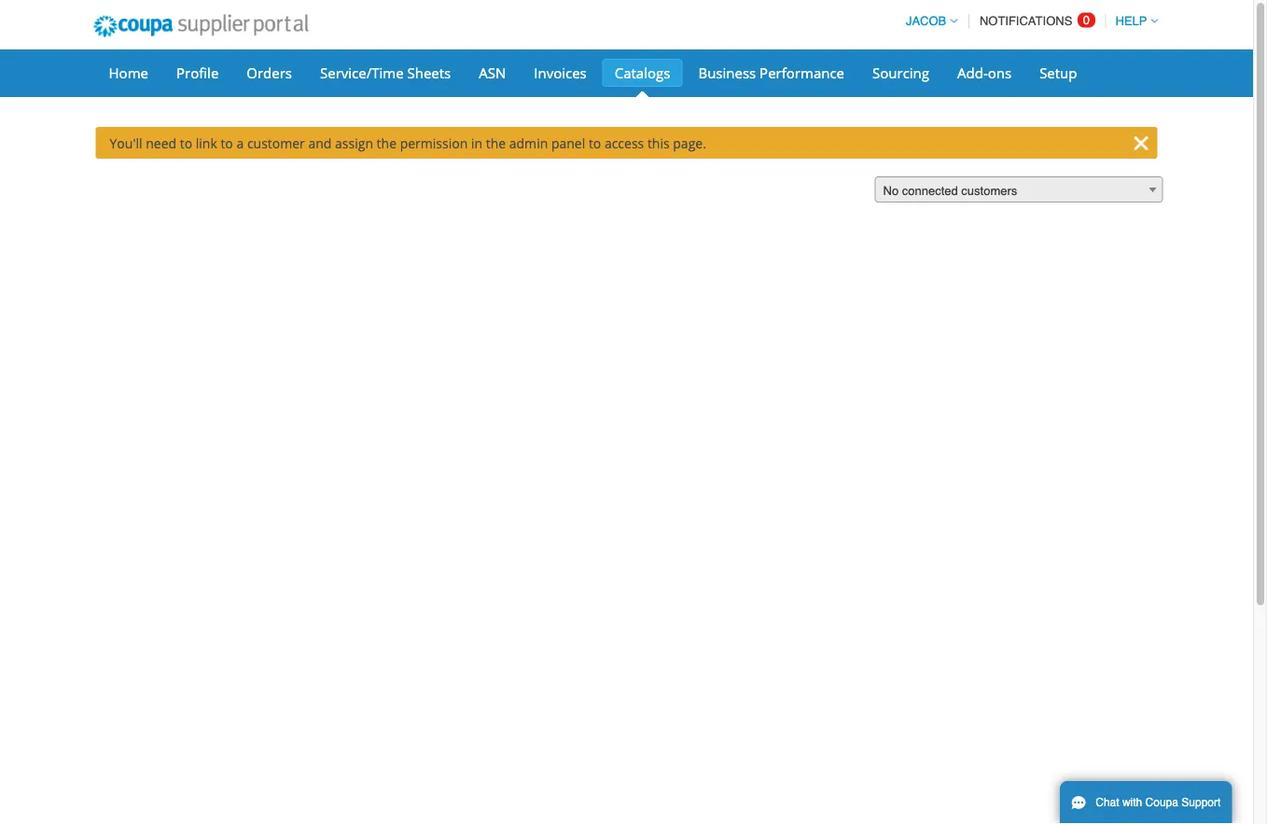 Task type: locate. For each thing, give the bounding box(es) containing it.
to left a
[[221, 134, 233, 152]]

assign
[[335, 134, 373, 152]]

page.
[[673, 134, 706, 152]]

customers
[[962, 183, 1018, 197]]

a
[[237, 134, 244, 152]]

chat with coupa support
[[1096, 796, 1221, 809]]

chat with coupa support button
[[1060, 781, 1232, 824]]

and
[[308, 134, 332, 152]]

1 to from the left
[[180, 134, 192, 152]]

invoices link
[[522, 59, 599, 87]]

1 horizontal spatial to
[[221, 134, 233, 152]]

0 horizontal spatial the
[[377, 134, 397, 152]]

ons
[[988, 63, 1012, 82]]

to
[[180, 134, 192, 152], [221, 134, 233, 152], [589, 134, 601, 152]]

0 horizontal spatial to
[[180, 134, 192, 152]]

service/time sheets
[[320, 63, 451, 82]]

the right in in the left top of the page
[[486, 134, 506, 152]]

2 horizontal spatial to
[[589, 134, 601, 152]]

service/time sheets link
[[308, 59, 463, 87]]

orders link
[[235, 59, 304, 87]]

business
[[699, 63, 756, 82]]

add-ons
[[958, 63, 1012, 82]]

2 to from the left
[[221, 134, 233, 152]]

3 to from the left
[[589, 134, 601, 152]]

catalogs link
[[603, 59, 683, 87]]

permission
[[400, 134, 468, 152]]

panel
[[552, 134, 585, 152]]

navigation containing notifications 0
[[898, 3, 1159, 39]]

0
[[1083, 13, 1090, 27]]

invoices
[[534, 63, 587, 82]]

profile link
[[164, 59, 231, 87]]

catalogs
[[615, 63, 671, 82]]

1 horizontal spatial the
[[486, 134, 506, 152]]

No connected customers field
[[875, 176, 1163, 203]]

business performance link
[[686, 59, 857, 87]]

the
[[377, 134, 397, 152], [486, 134, 506, 152]]

jacob link
[[898, 14, 958, 28]]

setup
[[1040, 63, 1078, 82]]

you'll need to link to a customer and assign the permission in the admin panel to access this page.
[[110, 134, 706, 152]]

asn
[[479, 63, 506, 82]]

sheets
[[407, 63, 451, 82]]

no
[[883, 183, 899, 197]]

the right assign
[[377, 134, 397, 152]]

to right panel
[[589, 134, 601, 152]]

navigation
[[898, 3, 1159, 39]]

access
[[605, 134, 644, 152]]

home link
[[97, 59, 161, 87]]

to left link
[[180, 134, 192, 152]]

in
[[471, 134, 483, 152]]

performance
[[760, 63, 845, 82]]

2 the from the left
[[486, 134, 506, 152]]

business performance
[[699, 63, 845, 82]]



Task type: vqa. For each thing, say whether or not it's contained in the screenshot.
the 'download profile as pdf' on the top right of page
no



Task type: describe. For each thing, give the bounding box(es) containing it.
coupa
[[1146, 796, 1179, 809]]

orders
[[247, 63, 292, 82]]

jacob
[[906, 14, 947, 28]]

with
[[1123, 796, 1143, 809]]

notifications
[[980, 14, 1073, 28]]

add-ons link
[[945, 59, 1024, 87]]

sourcing
[[873, 63, 930, 82]]

help link
[[1107, 14, 1159, 28]]

no connected customers
[[883, 183, 1018, 197]]

you'll
[[110, 134, 142, 152]]

home
[[109, 63, 148, 82]]

No connected customers text field
[[876, 177, 1162, 203]]

admin
[[509, 134, 548, 152]]

connected
[[902, 183, 958, 197]]

link
[[196, 134, 217, 152]]

setup link
[[1028, 59, 1090, 87]]

asn link
[[467, 59, 518, 87]]

this
[[648, 134, 670, 152]]

sourcing link
[[861, 59, 942, 87]]

profile
[[176, 63, 219, 82]]

help
[[1116, 14, 1148, 28]]

add-
[[958, 63, 988, 82]]

notifications 0
[[980, 13, 1090, 28]]

customer
[[247, 134, 305, 152]]

1 the from the left
[[377, 134, 397, 152]]

support
[[1182, 796, 1221, 809]]

chat
[[1096, 796, 1120, 809]]

coupa supplier portal image
[[81, 3, 321, 49]]

need
[[146, 134, 176, 152]]

service/time
[[320, 63, 404, 82]]



